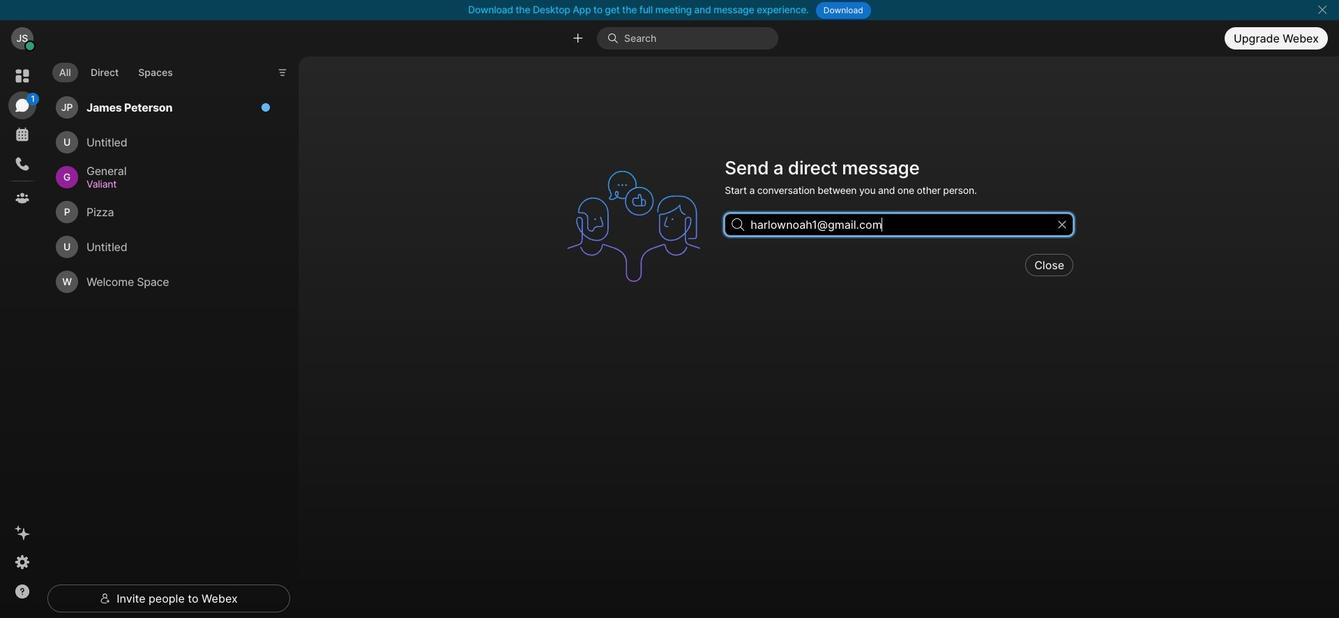 Task type: vqa. For each thing, say whether or not it's contained in the screenshot.
JAMES PETERSON, NEW MESSAGES list item
yes



Task type: describe. For each thing, give the bounding box(es) containing it.
pizza list item
[[50, 195, 279, 230]]

start a conversation between you and one other person. image
[[560, 153, 717, 300]]

new messages image
[[261, 103, 271, 112]]

cancel_16 image
[[1317, 4, 1328, 15]]

welcome space list item
[[50, 265, 279, 299]]

search_18 image
[[732, 219, 744, 231]]

valiant element
[[87, 177, 262, 192]]



Task type: locate. For each thing, give the bounding box(es) containing it.
untitled list item up valiant element
[[50, 125, 279, 160]]

webex tab list
[[8, 62, 39, 212]]

untitled list item down valiant element
[[50, 230, 279, 265]]

james peterson, new messages list item
[[50, 90, 279, 125]]

general list item
[[50, 160, 279, 195]]

2 untitled list item from the top
[[50, 230, 279, 265]]

tab list
[[49, 54, 183, 87]]

Add people by name or email text field
[[725, 214, 1074, 236]]

navigation
[[0, 57, 45, 618]]

1 vertical spatial untitled list item
[[50, 230, 279, 265]]

0 vertical spatial untitled list item
[[50, 125, 279, 160]]

untitled list item
[[50, 125, 279, 160], [50, 230, 279, 265]]

1 untitled list item from the top
[[50, 125, 279, 160]]



